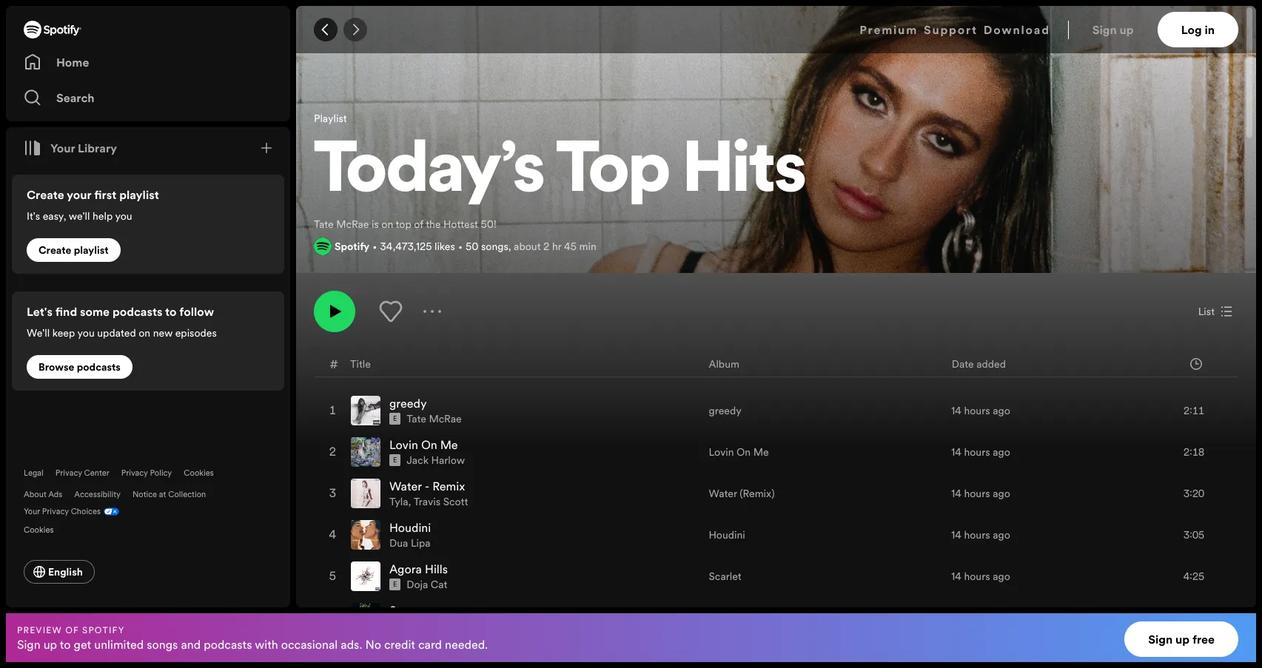Task type: locate. For each thing, give the bounding box(es) containing it.
2 14 from the top
[[951, 445, 961, 460]]

3 cell from the left
[[951, 598, 1010, 638]]

privacy up the notice
[[121, 468, 148, 479]]

0 horizontal spatial tate
[[314, 217, 334, 232]]

create inside 'create playlist' button
[[38, 243, 71, 258]]

free
[[1192, 631, 1215, 648]]

to inside let's find some podcasts to follow we'll keep you updated on new episodes
[[165, 303, 177, 320]]

explicit element up lovin on me cell
[[389, 413, 401, 425]]

home
[[56, 54, 89, 70]]

greedy up lovin on me cell
[[389, 395, 427, 412]]

4:25
[[1184, 569, 1204, 584]]

0 vertical spatial spotify
[[335, 239, 370, 254]]

1 horizontal spatial water
[[709, 486, 737, 501]]

occasional
[[281, 636, 338, 652]]

songs
[[481, 239, 508, 254], [147, 636, 178, 652]]

houdini for houdini dua lipa
[[389, 520, 431, 536]]

0 horizontal spatial playlist
[[74, 243, 109, 258]]

3 e from the top
[[393, 580, 397, 589]]

water left '(remix)'
[[709, 486, 737, 501]]

spotify right spotify icon
[[335, 239, 370, 254]]

you right keep
[[77, 326, 95, 340]]

browse podcasts
[[38, 360, 121, 375]]

to up new on the left of page
[[165, 303, 177, 320]]

4 cell from the left
[[1149, 598, 1225, 638]]

mcrae right greedy e
[[429, 412, 462, 426]]

you inside create your first playlist it's easy, we'll help you
[[115, 209, 132, 224]]

library
[[78, 140, 117, 156]]

0 horizontal spatial sign
[[17, 636, 40, 652]]

14 hours ago for on
[[951, 445, 1010, 460]]

0 horizontal spatial ,
[[408, 495, 411, 509]]

up left log
[[1120, 21, 1134, 38]]

e left jack
[[393, 456, 397, 465]]

explicit element
[[389, 413, 401, 425], [389, 455, 401, 466], [389, 579, 401, 591]]

me up '(remix)'
[[753, 445, 769, 460]]

0 horizontal spatial water
[[389, 478, 422, 495]]

1 horizontal spatial lovin
[[709, 445, 734, 460]]

1 vertical spatial songs
[[147, 636, 178, 652]]

jack harlow
[[407, 453, 465, 468]]

accessibility
[[74, 489, 121, 500]]

lovin down 'greedy' cell
[[389, 437, 418, 453]]

5 hours from the top
[[964, 569, 990, 584]]

tate mcrae
[[407, 412, 462, 426]]

download button
[[984, 12, 1050, 47]]

lovin up the water (remix)
[[709, 445, 734, 460]]

houdini inside cell
[[389, 520, 431, 536]]

sign up
[[1092, 21, 1134, 38]]

choices
[[71, 506, 101, 517]]

songs left and
[[147, 636, 178, 652]]

14 for hills
[[951, 569, 961, 584]]

up left get on the left bottom of the page
[[43, 636, 57, 652]]

to
[[165, 303, 177, 320], [60, 636, 71, 652]]

center
[[84, 468, 109, 479]]

0 horizontal spatial spotify
[[82, 624, 125, 636]]

0 horizontal spatial houdini
[[389, 520, 431, 536]]

0 vertical spatial on
[[381, 217, 393, 232]]

1 vertical spatial cookies link
[[24, 520, 66, 537]]

0 vertical spatial cookies link
[[184, 468, 214, 479]]

0 vertical spatial you
[[115, 209, 132, 224]]

privacy
[[55, 468, 82, 479], [121, 468, 148, 479], [42, 506, 69, 517]]

, left about
[[508, 239, 511, 254]]

2 explicit element from the top
[[389, 455, 401, 466]]

home link
[[24, 47, 272, 77]]

tate up spotify icon
[[314, 217, 334, 232]]

greedy link up lovin on me cell
[[389, 395, 427, 412]]

1 horizontal spatial you
[[115, 209, 132, 224]]

sign up button
[[1086, 12, 1157, 47]]

1 horizontal spatial sign
[[1092, 21, 1117, 38]]

greedy up lovin on me
[[709, 404, 741, 418]]

you for first
[[115, 209, 132, 224]]

up for sign up
[[1120, 21, 1134, 38]]

0 horizontal spatial of
[[65, 624, 79, 636]]

date
[[952, 357, 974, 371]]

hours for on
[[964, 445, 990, 460]]

cookies up "collection"
[[184, 468, 214, 479]]

0 vertical spatial of
[[414, 217, 423, 232]]

1 14 from the top
[[951, 404, 961, 418]]

sign inside "button"
[[1148, 631, 1173, 648]]

sign up free button
[[1125, 622, 1238, 657]]

water
[[389, 478, 422, 495], [709, 486, 737, 501]]

mcrae for tate mcrae
[[429, 412, 462, 426]]

search link
[[24, 83, 272, 113]]

podcasts down updated at left
[[77, 360, 121, 375]]

0 horizontal spatial cookies
[[24, 525, 54, 536]]

0 vertical spatial ,
[[508, 239, 511, 254]]

water left -
[[389, 478, 422, 495]]

your library
[[50, 140, 117, 156]]

0 horizontal spatial songs
[[147, 636, 178, 652]]

14 hours ago
[[951, 404, 1010, 418], [951, 445, 1010, 460], [951, 486, 1010, 501], [951, 528, 1010, 543], [951, 569, 1010, 584]]

0 vertical spatial songs
[[481, 239, 508, 254]]

privacy up ads
[[55, 468, 82, 479]]

to inside preview of spotify sign up to get unlimited songs and podcasts with occasional ads. no credit card needed.
[[60, 636, 71, 652]]

likes
[[434, 239, 455, 254]]

cookies for bottom cookies link
[[24, 525, 54, 536]]

of inside preview of spotify sign up to get unlimited songs and podcasts with occasional ads. no credit card needed.
[[65, 624, 79, 636]]

scarlet
[[709, 569, 741, 584]]

cookies link
[[184, 468, 214, 479], [24, 520, 66, 537]]

on left new on the left of page
[[139, 326, 150, 340]]

mcrae up "spotify" "link" at left
[[336, 217, 369, 232]]

up inside button
[[1120, 21, 1134, 38]]

your left library
[[50, 140, 75, 156]]

greedy link
[[389, 395, 427, 412], [709, 404, 741, 418]]

up left free
[[1175, 631, 1190, 648]]

privacy for privacy center
[[55, 468, 82, 479]]

at
[[159, 489, 166, 500]]

go back image
[[320, 24, 332, 36]]

log in
[[1181, 21, 1215, 38]]

0 horizontal spatial lovin on me link
[[389, 437, 458, 453]]

added
[[976, 357, 1006, 371]]

greedy for greedy
[[709, 404, 741, 418]]

cookies link up "collection"
[[184, 468, 214, 479]]

episodes
[[175, 326, 217, 340]]

houdini link
[[389, 520, 431, 536], [709, 528, 745, 543]]

0 vertical spatial playlist
[[119, 187, 159, 203]]

2 vertical spatial podcasts
[[204, 636, 252, 652]]

hours for e
[[964, 404, 990, 418]]

on for lovin on me e
[[421, 437, 437, 453]]

create inside create your first playlist it's easy, we'll help you
[[27, 187, 64, 203]]

tate up 'lovin on me e'
[[407, 412, 426, 426]]

1 horizontal spatial greedy
[[709, 404, 741, 418]]

premium support download
[[860, 21, 1050, 38]]

3 explicit element from the top
[[389, 579, 401, 591]]

you
[[115, 209, 132, 224], [77, 326, 95, 340]]

greedy inside cell
[[389, 395, 427, 412]]

cookies inside cookies link
[[24, 525, 54, 536]]

5 14 from the top
[[951, 569, 961, 584]]

5 14 hours ago from the top
[[951, 569, 1010, 584]]

create up easy,
[[27, 187, 64, 203]]

1 vertical spatial you
[[77, 326, 95, 340]]

lovin on me
[[709, 445, 769, 460]]

podcasts
[[112, 303, 163, 320], [77, 360, 121, 375], [204, 636, 252, 652]]

2 hours from the top
[[964, 445, 990, 460]]

1 vertical spatial of
[[65, 624, 79, 636]]

today's top hits grid
[[297, 350, 1255, 668]]

california consumer privacy act (ccpa) opt-out icon image
[[101, 506, 119, 520]]

0 vertical spatial podcasts
[[112, 303, 163, 320]]

1 horizontal spatial cookies link
[[184, 468, 214, 479]]

top
[[556, 137, 670, 208]]

5 ago from the top
[[993, 569, 1010, 584]]

1 vertical spatial mcrae
[[429, 412, 462, 426]]

create your first playlist it's easy, we'll help you
[[27, 187, 159, 224]]

english
[[48, 565, 83, 580]]

to left get on the left bottom of the page
[[60, 636, 71, 652]]

0 vertical spatial mcrae
[[336, 217, 369, 232]]

cookies link down your privacy choices
[[24, 520, 66, 537]]

0 horizontal spatial on
[[421, 437, 437, 453]]

14 for on
[[951, 445, 961, 460]]

browse
[[38, 360, 74, 375]]

spotify image
[[24, 21, 81, 38]]

0 vertical spatial to
[[165, 303, 177, 320]]

duration image
[[1190, 358, 1202, 370]]

cat
[[431, 577, 447, 592]]

1 horizontal spatial to
[[165, 303, 177, 320]]

1 horizontal spatial ,
[[508, 239, 511, 254]]

1 cell from the left
[[327, 598, 339, 638]]

explicit element left jack
[[389, 455, 401, 466]]

mcrae for tate mcrae is on top of the hottest 50!
[[336, 217, 369, 232]]

1 vertical spatial tate
[[407, 412, 426, 426]]

spotify link
[[335, 239, 370, 254]]

1 vertical spatial ,
[[408, 495, 411, 509]]

1 horizontal spatial of
[[414, 217, 423, 232]]

0 horizontal spatial mcrae
[[336, 217, 369, 232]]

on
[[421, 437, 437, 453], [737, 445, 751, 460]]

2 vertical spatial e
[[393, 580, 397, 589]]

duration element
[[1190, 358, 1202, 370]]

explicit element down agora
[[389, 579, 401, 591]]

your down about
[[24, 506, 40, 517]]

water for -
[[389, 478, 422, 495]]

your inside button
[[50, 140, 75, 156]]

hours for hills
[[964, 569, 990, 584]]

greedy
[[389, 395, 427, 412], [709, 404, 741, 418]]

0 horizontal spatial lovin
[[389, 437, 418, 453]]

podcasts up updated at left
[[112, 303, 163, 320]]

mcrae
[[336, 217, 369, 232], [429, 412, 462, 426]]

0 horizontal spatial me
[[440, 437, 458, 453]]

you right help
[[115, 209, 132, 224]]

create for playlist
[[38, 243, 71, 258]]

1 horizontal spatial houdini
[[709, 528, 745, 543]]

2 horizontal spatial up
[[1175, 631, 1190, 648]]

0 horizontal spatial cookies link
[[24, 520, 66, 537]]

1 horizontal spatial playlist
[[119, 187, 159, 203]]

-
[[425, 478, 429, 495]]

you inside let's find some podcasts to follow we'll keep you updated on new episodes
[[77, 326, 95, 340]]

your
[[67, 187, 91, 203]]

spotify
[[335, 239, 370, 254], [82, 624, 125, 636]]

14 for e
[[951, 404, 961, 418]]

playlist down help
[[74, 243, 109, 258]]

go forward image
[[349, 24, 361, 36]]

tate
[[314, 217, 334, 232], [407, 412, 426, 426]]

0 horizontal spatial you
[[77, 326, 95, 340]]

podcasts right and
[[204, 636, 252, 652]]

me for lovin on me e
[[440, 437, 458, 453]]

0 horizontal spatial houdini link
[[389, 520, 431, 536]]

we'll
[[69, 209, 90, 224]]

50!
[[481, 217, 496, 232]]

1 horizontal spatial houdini link
[[709, 528, 745, 543]]

0 horizontal spatial greedy
[[389, 395, 427, 412]]

4 14 hours ago from the top
[[951, 528, 1010, 543]]

me down tate mcrae link
[[440, 437, 458, 453]]

dua
[[389, 536, 408, 551]]

on inside 'lovin on me e'
[[421, 437, 437, 453]]

1 horizontal spatial me
[[753, 445, 769, 460]]

1 horizontal spatial up
[[1120, 21, 1134, 38]]

0 vertical spatial create
[[27, 187, 64, 203]]

1 vertical spatial e
[[393, 456, 397, 465]]

on for lovin on me
[[737, 445, 751, 460]]

0 horizontal spatial to
[[60, 636, 71, 652]]

lovin inside 'lovin on me e'
[[389, 437, 418, 453]]

podcasts inside preview of spotify sign up to get unlimited songs and podcasts with occasional ads. no credit card needed.
[[204, 636, 252, 652]]

me inside 'lovin on me e'
[[440, 437, 458, 453]]

1 e from the top
[[393, 415, 397, 424]]

0 vertical spatial your
[[50, 140, 75, 156]]

2 horizontal spatial sign
[[1148, 631, 1173, 648]]

ago
[[993, 404, 1010, 418], [993, 445, 1010, 460], [993, 486, 1010, 501], [993, 528, 1010, 543], [993, 569, 1010, 584]]

let's
[[27, 303, 53, 320]]

1 vertical spatial to
[[60, 636, 71, 652]]

0 vertical spatial e
[[393, 415, 397, 424]]

privacy down ads
[[42, 506, 69, 517]]

of left 'the'
[[414, 217, 423, 232]]

1 ago from the top
[[993, 404, 1010, 418]]

e
[[393, 415, 397, 424], [393, 456, 397, 465], [393, 580, 397, 589]]

1 horizontal spatial tate
[[407, 412, 426, 426]]

explicit element inside lovin on me cell
[[389, 455, 401, 466]]

2 vertical spatial explicit element
[[389, 579, 401, 591]]

explicit element inside 'greedy' cell
[[389, 413, 401, 425]]

about ads
[[24, 489, 62, 500]]

0 horizontal spatial on
[[139, 326, 150, 340]]

sign for sign up
[[1092, 21, 1117, 38]]

lovin for lovin on me e
[[389, 437, 418, 453]]

, left travis in the bottom of the page
[[408, 495, 411, 509]]

lovin on me e
[[389, 437, 458, 465]]

find
[[55, 303, 77, 320]]

some
[[80, 303, 110, 320]]

0 vertical spatial tate
[[314, 217, 334, 232]]

3 14 from the top
[[951, 486, 961, 501]]

water - remix link
[[389, 478, 465, 495]]

1 vertical spatial on
[[139, 326, 150, 340]]

water inside water - remix tyla , travis scott
[[389, 478, 422, 495]]

1 vertical spatial create
[[38, 243, 71, 258]]

1 horizontal spatial lovin on me link
[[709, 445, 769, 460]]

0 vertical spatial explicit element
[[389, 413, 401, 425]]

podcasts inside let's find some podcasts to follow we'll keep you updated on new episodes
[[112, 303, 163, 320]]

sign inside preview of spotify sign up to get unlimited songs and podcasts with occasional ads. no credit card needed.
[[17, 636, 40, 652]]

0 vertical spatial cookies
[[184, 468, 214, 479]]

e down agora
[[393, 580, 397, 589]]

2 ago from the top
[[993, 445, 1010, 460]]

2
[[543, 239, 550, 254]]

of right preview
[[65, 624, 79, 636]]

up inside "button"
[[1175, 631, 1190, 648]]

songs right 50
[[481, 239, 508, 254]]

14 hours ago for e
[[951, 404, 1010, 418]]

lovin on me link
[[389, 437, 458, 453], [709, 445, 769, 460]]

spotify right preview
[[82, 624, 125, 636]]

mcrae inside 'greedy' cell
[[429, 412, 462, 426]]

accessibility link
[[74, 489, 121, 500]]

explicit element inside agora hills cell
[[389, 579, 401, 591]]

1 explicit element from the top
[[389, 413, 401, 425]]

1 horizontal spatial cookies
[[184, 468, 214, 479]]

0 horizontal spatial your
[[24, 506, 40, 517]]

# column header
[[330, 351, 338, 377]]

2 e from the top
[[393, 456, 397, 465]]

1 horizontal spatial mcrae
[[429, 412, 462, 426]]

1 hours from the top
[[964, 404, 990, 418]]

needed.
[[445, 636, 488, 652]]

water - remix tyla , travis scott
[[389, 478, 468, 509]]

and
[[181, 636, 201, 652]]

explicit element for greedy
[[389, 413, 401, 425]]

14
[[951, 404, 961, 418], [951, 445, 961, 460], [951, 486, 961, 501], [951, 528, 961, 543], [951, 569, 961, 584]]

cell
[[327, 598, 339, 638], [709, 598, 754, 638], [951, 598, 1010, 638], [1149, 598, 1225, 638]]

spotify inside preview of spotify sign up to get unlimited songs and podcasts with occasional ads. no credit card needed.
[[82, 624, 125, 636]]

1 horizontal spatial your
[[50, 140, 75, 156]]

playlist inside button
[[74, 243, 109, 258]]

1 vertical spatial playlist
[[74, 243, 109, 258]]

1 vertical spatial spotify
[[82, 624, 125, 636]]

1 vertical spatial explicit element
[[389, 455, 401, 466]]

greedy link up lovin on me
[[709, 404, 741, 418]]

browse podcasts link
[[27, 355, 132, 379]]

2 14 hours ago from the top
[[951, 445, 1010, 460]]

0 horizontal spatial up
[[43, 636, 57, 652]]

privacy center
[[55, 468, 109, 479]]

1 vertical spatial cookies
[[24, 525, 54, 536]]

1 horizontal spatial on
[[737, 445, 751, 460]]

jack harlow link
[[407, 453, 465, 468]]

1 vertical spatial podcasts
[[77, 360, 121, 375]]

e up lovin on me cell
[[393, 415, 397, 424]]

create down easy,
[[38, 243, 71, 258]]

tate inside 'greedy' cell
[[407, 412, 426, 426]]

sign inside button
[[1092, 21, 1117, 38]]

download
[[984, 21, 1050, 38]]

1 vertical spatial your
[[24, 506, 40, 517]]

preview of spotify sign up to get unlimited songs and podcasts with occasional ads. no credit card needed.
[[17, 624, 488, 652]]

on right is
[[381, 217, 393, 232]]

cookies down your privacy choices
[[24, 525, 54, 536]]

playlist right first
[[119, 187, 159, 203]]

ago for hills
[[993, 569, 1010, 584]]

1 14 hours ago from the top
[[951, 404, 1010, 418]]

tate for tate mcrae
[[407, 412, 426, 426]]

legal
[[24, 468, 44, 479]]

explicit element for lovin on me
[[389, 455, 401, 466]]



Task type: vqa. For each thing, say whether or not it's contained in the screenshot.
'YOU'LL FIND SETTINGS FOR GRID, LIST, AND COMPACT LIBRARY LAYOUT HERE' dialog at the top left of page
no



Task type: describe. For each thing, give the bounding box(es) containing it.
new
[[153, 326, 173, 340]]

search
[[56, 90, 94, 106]]

ago for on
[[993, 445, 1010, 460]]

hills
[[425, 561, 448, 577]]

your privacy choices
[[24, 506, 101, 517]]

tate mcrae link
[[407, 412, 462, 426]]

0 horizontal spatial greedy link
[[389, 395, 427, 412]]

doja cat link
[[407, 577, 447, 592]]

updated
[[97, 326, 136, 340]]

card
[[418, 636, 442, 652]]

sign for sign up free
[[1148, 631, 1173, 648]]

up for sign up free
[[1175, 631, 1190, 648]]

2 cell from the left
[[709, 598, 754, 638]]

strangers
[[389, 603, 441, 619]]

houdini cell
[[351, 515, 437, 555]]

tate mcrae is on top of the hottest 50!
[[314, 217, 496, 232]]

4 14 from the top
[[951, 528, 961, 543]]

agora hills link
[[389, 561, 448, 577]]

it's
[[27, 209, 40, 224]]

explicit element for agora hills
[[389, 579, 401, 591]]

log in button
[[1157, 12, 1238, 47]]

me for lovin on me
[[753, 445, 769, 460]]

preview
[[17, 624, 62, 636]]

e inside greedy e
[[393, 415, 397, 424]]

greedy e
[[389, 395, 427, 424]]

you for some
[[77, 326, 95, 340]]

houdini for houdini
[[709, 528, 745, 543]]

34,473,125
[[380, 239, 432, 254]]

remix
[[432, 478, 465, 495]]

1 horizontal spatial on
[[381, 217, 393, 232]]

4 hours from the top
[[964, 528, 990, 543]]

3:05
[[1184, 528, 1204, 543]]

songs inside preview of spotify sign up to get unlimited songs and podcasts with occasional ads. no credit card needed.
[[147, 636, 178, 652]]

travis
[[414, 495, 441, 509]]

water - remix cell
[[351, 474, 474, 514]]

water (remix)
[[709, 486, 775, 501]]

greedy cell
[[351, 391, 468, 431]]

privacy policy link
[[121, 468, 172, 479]]

playlist inside create your first playlist it's easy, we'll help you
[[119, 187, 159, 203]]

2:11
[[1184, 404, 1204, 418]]

privacy for privacy policy
[[121, 468, 148, 479]]

tate for tate mcrae is on top of the hottest 50!
[[314, 217, 334, 232]]

on inside let's find some podcasts to follow we'll keep you updated on new episodes
[[139, 326, 150, 340]]

houdini link inside cell
[[389, 520, 431, 536]]

unlimited
[[94, 636, 144, 652]]

premium
[[860, 21, 918, 38]]

we'll
[[27, 326, 50, 340]]

is
[[372, 217, 379, 232]]

playlist
[[314, 111, 347, 126]]

top
[[396, 217, 411, 232]]

spotify image
[[314, 238, 332, 256]]

let's find some podcasts to follow we'll keep you updated on new episodes
[[27, 303, 217, 340]]

45
[[564, 239, 577, 254]]

List button
[[1192, 300, 1238, 324]]

privacy center link
[[55, 468, 109, 479]]

lovin on me cell
[[351, 432, 471, 472]]

travis scott link
[[414, 495, 468, 509]]

follow
[[179, 303, 214, 320]]

1 horizontal spatial spotify
[[335, 239, 370, 254]]

hottest
[[443, 217, 478, 232]]

houdini dua lipa
[[389, 520, 431, 551]]

your for your library
[[50, 140, 75, 156]]

about ads link
[[24, 489, 62, 500]]

today's top hits
[[314, 137, 806, 208]]

first
[[94, 187, 116, 203]]

# row
[[315, 351, 1238, 378]]

(remix)
[[740, 486, 775, 501]]

14 hours ago for hills
[[951, 569, 1010, 584]]

ago for e
[[993, 404, 1010, 418]]

1 horizontal spatial greedy link
[[709, 404, 741, 418]]

the
[[426, 217, 441, 232]]

50
[[466, 239, 479, 254]]

hits
[[683, 137, 806, 208]]

main element
[[6, 6, 290, 608]]

notice at collection
[[132, 489, 206, 500]]

#
[[330, 356, 338, 372]]

in
[[1205, 21, 1215, 38]]

agora hills cell
[[351, 557, 454, 597]]

ads.
[[341, 636, 362, 652]]

up inside preview of spotify sign up to get unlimited songs and podcasts with occasional ads. no credit card needed.
[[43, 636, 57, 652]]

min
[[579, 239, 596, 254]]

e inside agora hills e
[[393, 580, 397, 589]]

english button
[[24, 560, 95, 584]]

2:18
[[1184, 445, 1204, 460]]

get
[[74, 636, 91, 652]]

lipa
[[411, 536, 431, 551]]

harlow
[[431, 453, 465, 468]]

cookies for the rightmost cookies link
[[184, 468, 214, 479]]

water for (remix)
[[709, 486, 737, 501]]

3 14 hours ago from the top
[[951, 486, 1010, 501]]

album
[[709, 357, 739, 371]]

title
[[350, 357, 371, 371]]

, inside water - remix tyla , travis scott
[[408, 495, 411, 509]]

tyla
[[389, 495, 408, 509]]

legal link
[[24, 468, 44, 479]]

3 hours from the top
[[964, 486, 990, 501]]

collection
[[168, 489, 206, 500]]

policy
[[150, 468, 172, 479]]

2:11 cell
[[1149, 391, 1225, 431]]

hr
[[552, 239, 561, 254]]

3 ago from the top
[[993, 486, 1010, 501]]

1 horizontal spatial songs
[[481, 239, 508, 254]]

credit
[[384, 636, 415, 652]]

scarlet link
[[709, 569, 741, 584]]

4 ago from the top
[[993, 528, 1010, 543]]

2:18 cell
[[1149, 432, 1225, 472]]

greedy for greedy e
[[389, 395, 427, 412]]

sign up free
[[1148, 631, 1215, 648]]

today's
[[314, 137, 545, 208]]

help
[[93, 209, 113, 224]]

about
[[24, 489, 46, 500]]

date added
[[952, 357, 1006, 371]]

support
[[924, 21, 978, 38]]

lovin for lovin on me
[[709, 445, 734, 460]]

50 songs , about 2 hr 45 min
[[466, 239, 596, 254]]

log
[[1181, 21, 1202, 38]]

doja
[[407, 577, 428, 592]]

your library button
[[18, 133, 123, 163]]

ads
[[48, 489, 62, 500]]

list
[[1198, 304, 1215, 319]]

your privacy choices button
[[24, 506, 101, 517]]

no
[[365, 636, 381, 652]]

top bar and user menu element
[[296, 6, 1256, 53]]

e inside 'lovin on me e'
[[393, 456, 397, 465]]

create for your
[[27, 187, 64, 203]]

your for your privacy choices
[[24, 506, 40, 517]]



